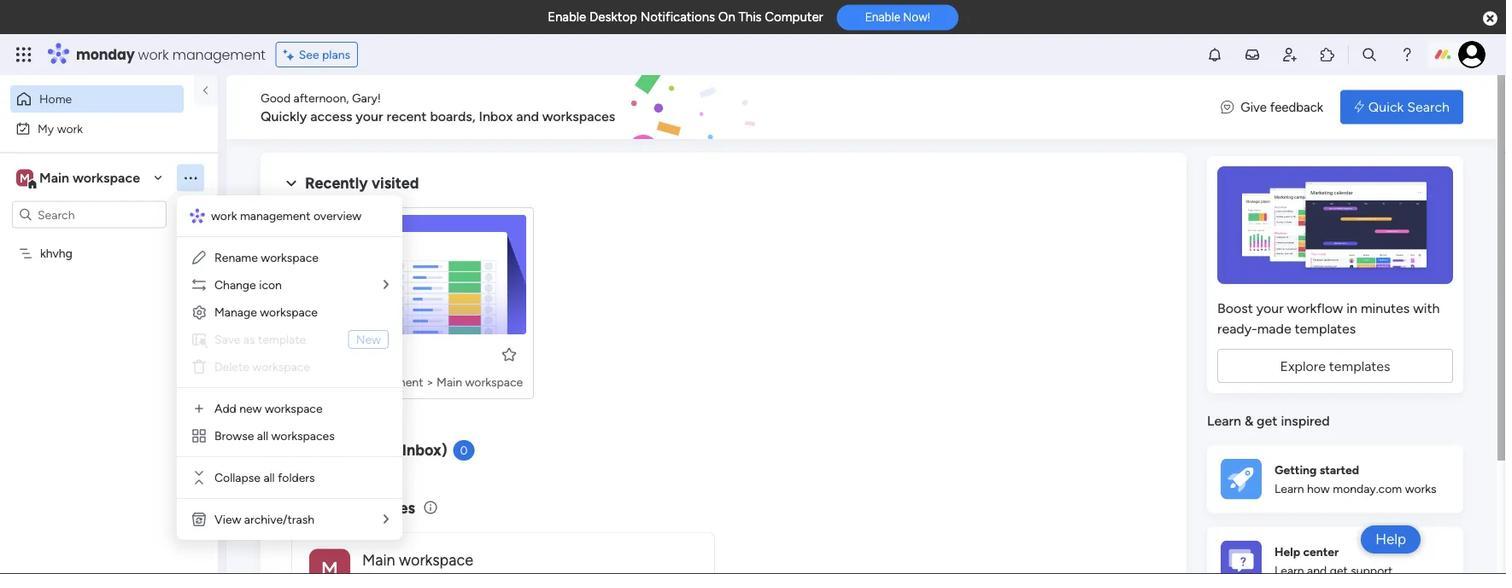 Task type: vqa. For each thing, say whether or not it's contained in the screenshot.
v2 user feedback icon
yes



Task type: locate. For each thing, give the bounding box(es) containing it.
0 horizontal spatial khvhg
[[40, 246, 72, 261]]

plans
[[322, 47, 350, 62]]

2 vertical spatial management
[[353, 375, 423, 390]]

change icon image
[[191, 277, 208, 294]]

0 horizontal spatial enable
[[548, 9, 586, 25]]

change icon
[[214, 278, 282, 293]]

1 horizontal spatial your
[[1256, 300, 1284, 317]]

1 vertical spatial management
[[240, 209, 310, 223]]

management
[[172, 45, 265, 64], [240, 209, 310, 223], [353, 375, 423, 390]]

help
[[1376, 531, 1406, 549], [1275, 545, 1300, 559]]

learn left &
[[1207, 413, 1241, 430]]

archive/trash
[[244, 513, 314, 528]]

help for help
[[1376, 531, 1406, 549]]

minutes
[[1361, 300, 1410, 317]]

service icon image
[[191, 331, 208, 349]]

your down gary!
[[356, 108, 383, 124]]

add new workspace
[[214, 402, 323, 416]]

1 enable from the left
[[548, 9, 586, 25]]

list arrow image
[[384, 514, 389, 526]]

your up made at the bottom right
[[1256, 300, 1284, 317]]

management up good
[[172, 45, 265, 64]]

works
[[1405, 482, 1437, 497]]

templates inside button
[[1329, 358, 1390, 375]]

all left the folders
[[263, 471, 275, 486]]

quick
[[1368, 99, 1404, 115]]

workspace inside menu item
[[252, 360, 310, 375]]

0 vertical spatial my
[[38, 121, 54, 136]]

menu item
[[191, 330, 389, 350]]

0 vertical spatial main workspace
[[39, 170, 140, 186]]

computer
[[765, 9, 823, 25]]

1 horizontal spatial khvhg
[[327, 347, 366, 363]]

templates right explore
[[1329, 358, 1390, 375]]

getting started element
[[1207, 446, 1463, 514]]

main workspace inside button
[[362, 551, 473, 570]]

my work button
[[10, 115, 184, 142]]

v2 user feedback image
[[1221, 98, 1234, 117]]

invite members image
[[1281, 46, 1298, 63]]

workspace image inside button
[[309, 550, 350, 575]]

add to favorites image
[[501, 346, 518, 363]]

help inside button
[[1376, 531, 1406, 549]]

my workspaces
[[305, 500, 415, 518]]

0 vertical spatial khvhg
[[40, 246, 72, 261]]

desktop
[[589, 9, 637, 25]]

workspace image containing m
[[16, 169, 33, 188]]

1 vertical spatial workspace image
[[309, 550, 350, 575]]

manage
[[214, 305, 257, 320]]

getting started learn how monday.com works
[[1275, 463, 1437, 497]]

menu item inside menu
[[191, 330, 389, 350]]

rename workspace image
[[191, 249, 208, 267]]

1 horizontal spatial my
[[305, 500, 327, 518]]

khvhg
[[40, 246, 72, 261], [327, 347, 366, 363]]

1 vertical spatial your
[[1256, 300, 1284, 317]]

khvhg inside list box
[[40, 246, 72, 261]]

main down list arrow icon
[[362, 551, 395, 570]]

your inside good afternoon, gary! quickly access your recent boards, inbox and workspaces
[[356, 108, 383, 124]]

khvhg right the public board icon
[[327, 347, 366, 363]]

enable left desktop
[[548, 9, 586, 25]]

main workspace button
[[291, 533, 715, 575]]

dapulse close image
[[1483, 10, 1498, 27]]

khvhg down search in workspace field
[[40, 246, 72, 261]]

all for collapse
[[263, 471, 275, 486]]

option
[[0, 238, 218, 242]]

inspired
[[1281, 413, 1330, 430]]

close my workspaces image
[[281, 499, 302, 519]]

inbox
[[479, 108, 513, 124]]

menu item containing save as template
[[191, 330, 389, 350]]

workspace image
[[16, 169, 33, 188], [309, 550, 350, 575]]

0 vertical spatial all
[[257, 429, 268, 444]]

good
[[261, 91, 291, 105]]

save as template
[[214, 333, 306, 347]]

0 horizontal spatial help
[[1275, 545, 1300, 559]]

1 vertical spatial main workspace
[[362, 551, 473, 570]]

workspace inside button
[[399, 551, 473, 570]]

templates down workflow
[[1295, 321, 1356, 337]]

rename
[[214, 251, 258, 265]]

my down home
[[38, 121, 54, 136]]

0 vertical spatial your
[[356, 108, 383, 124]]

(inbox)
[[396, 442, 447, 460]]

1 vertical spatial templates
[[1329, 358, 1390, 375]]

main workspace
[[39, 170, 140, 186], [362, 551, 473, 570]]

1 vertical spatial all
[[263, 471, 275, 486]]

enable
[[548, 9, 586, 25], [865, 10, 900, 24]]

0 vertical spatial learn
[[1207, 413, 1241, 430]]

main
[[39, 170, 69, 186], [437, 375, 462, 390], [362, 551, 395, 570]]

0 horizontal spatial my
[[38, 121, 54, 136]]

my
[[38, 121, 54, 136], [305, 500, 327, 518]]

all
[[257, 429, 268, 444], [263, 471, 275, 486]]

templates
[[1295, 321, 1356, 337], [1329, 358, 1390, 375]]

v2 bolt switch image
[[1354, 98, 1364, 117]]

my inside 'button'
[[38, 121, 54, 136]]

enable inside button
[[865, 10, 900, 24]]

management for work management overview
[[240, 209, 310, 223]]

0 horizontal spatial your
[[356, 108, 383, 124]]

0 vertical spatial templates
[[1295, 321, 1356, 337]]

my right close my workspaces icon
[[305, 500, 327, 518]]

1 horizontal spatial main
[[362, 551, 395, 570]]

management down close recently visited icon
[[240, 209, 310, 223]]

view
[[214, 513, 241, 528]]

change
[[214, 278, 256, 293]]

getting
[[1275, 463, 1317, 477]]

0 vertical spatial workspace image
[[16, 169, 33, 188]]

1 horizontal spatial help
[[1376, 531, 1406, 549]]

2 vertical spatial main
[[362, 551, 395, 570]]

1 vertical spatial main
[[437, 375, 462, 390]]

2 enable from the left
[[865, 10, 900, 24]]

0 horizontal spatial main
[[39, 170, 69, 186]]

update feed (inbox)
[[305, 442, 447, 460]]

management left >
[[353, 375, 423, 390]]

0 vertical spatial workspaces
[[542, 108, 615, 124]]

work
[[138, 45, 169, 64], [57, 121, 83, 136], [211, 209, 237, 223], [324, 375, 350, 390]]

help left center
[[1275, 545, 1300, 559]]

2 horizontal spatial main
[[437, 375, 462, 390]]

1 horizontal spatial workspace image
[[309, 550, 350, 575]]

0 vertical spatial management
[[172, 45, 265, 64]]

boost
[[1217, 300, 1253, 317]]

my for my workspaces
[[305, 500, 327, 518]]

work up rename in the left top of the page
[[211, 209, 237, 223]]

work down home
[[57, 121, 83, 136]]

1 vertical spatial learn
[[1275, 482, 1304, 497]]

menu
[[177, 196, 402, 541]]

template
[[258, 333, 306, 347]]

0 vertical spatial main
[[39, 170, 69, 186]]

made
[[1257, 321, 1291, 337]]

public board image
[[302, 346, 321, 365]]

your
[[356, 108, 383, 124], [1256, 300, 1284, 317]]

enable desktop notifications on this computer
[[548, 9, 823, 25]]

enable left now!
[[865, 10, 900, 24]]

0 horizontal spatial main workspace
[[39, 170, 140, 186]]

workspaces right and
[[542, 108, 615, 124]]

khvhg list box
[[0, 236, 218, 499]]

1 horizontal spatial enable
[[865, 10, 900, 24]]

0 horizontal spatial learn
[[1207, 413, 1241, 430]]

main workspace down list arrow icon
[[362, 551, 473, 570]]

main workspace up search in workspace field
[[39, 170, 140, 186]]

folders
[[278, 471, 315, 486]]

notifications image
[[1206, 46, 1223, 63]]

1 vertical spatial my
[[305, 500, 327, 518]]

menu containing work management overview
[[177, 196, 402, 541]]

help center element
[[1207, 528, 1463, 575]]

workspaces down update feed (inbox) on the left
[[331, 500, 415, 518]]

learn inside getting started learn how monday.com works
[[1275, 482, 1304, 497]]

workspaces
[[542, 108, 615, 124], [271, 429, 335, 444], [331, 500, 415, 518]]

my work
[[38, 121, 83, 136]]

delete
[[214, 360, 249, 375]]

learn down getting
[[1275, 482, 1304, 497]]

good afternoon, gary! quickly access your recent boards, inbox and workspaces
[[261, 91, 615, 124]]

workspaces up the folders
[[271, 429, 335, 444]]

help down monday.com at the right
[[1376, 531, 1406, 549]]

browse
[[214, 429, 254, 444]]

workspace
[[73, 170, 140, 186], [261, 251, 319, 265], [260, 305, 318, 320], [252, 360, 310, 375], [465, 375, 523, 390], [265, 402, 323, 416], [399, 551, 473, 570]]

main right m
[[39, 170, 69, 186]]

recently visited
[[305, 174, 419, 193]]

and
[[516, 108, 539, 124]]

browse all workspaces
[[214, 429, 335, 444]]

all down add new workspace
[[257, 429, 268, 444]]

see plans
[[299, 47, 350, 62]]

management for work management > main workspace
[[353, 375, 423, 390]]

1 vertical spatial khvhg
[[327, 347, 366, 363]]

1 horizontal spatial learn
[[1275, 482, 1304, 497]]

0
[[460, 444, 468, 458]]

main right >
[[437, 375, 462, 390]]

1 horizontal spatial main workspace
[[362, 551, 473, 570]]

all for browse
[[257, 429, 268, 444]]

0 horizontal spatial workspace image
[[16, 169, 33, 188]]

help for help center
[[1275, 545, 1300, 559]]



Task type: describe. For each thing, give the bounding box(es) containing it.
access
[[310, 108, 352, 124]]

work right the component image
[[324, 375, 350, 390]]

explore templates
[[1280, 358, 1390, 375]]

now!
[[903, 10, 930, 24]]

search
[[1407, 99, 1450, 115]]

quick search
[[1368, 99, 1450, 115]]

enable for enable desktop notifications on this computer
[[548, 9, 586, 25]]

Search in workspace field
[[36, 205, 143, 225]]

quickly
[[261, 108, 307, 124]]

main inside workspace selection element
[[39, 170, 69, 186]]

inbox image
[[1244, 46, 1261, 63]]

work inside 'button'
[[57, 121, 83, 136]]

workspace selection element
[[16, 168, 143, 190]]

see plans button
[[276, 42, 358, 67]]

how
[[1307, 482, 1330, 497]]

templates image image
[[1222, 167, 1448, 284]]

your inside boost your workflow in minutes with ready-made templates
[[1256, 300, 1284, 317]]

feedback
[[1270, 99, 1323, 115]]

browse all workspaces image
[[191, 428, 208, 445]]

view archive/trash
[[214, 513, 314, 528]]

learn & get inspired
[[1207, 413, 1330, 430]]

new
[[239, 402, 262, 416]]

view archive/trash image
[[191, 512, 208, 529]]

close recently visited image
[[281, 173, 302, 194]]

2 vertical spatial workspaces
[[331, 500, 415, 518]]

collapse all folders image
[[191, 470, 208, 487]]

see
[[299, 47, 319, 62]]

apps image
[[1319, 46, 1336, 63]]

started
[[1320, 463, 1359, 477]]

recently
[[305, 174, 368, 193]]

list arrow image
[[384, 279, 389, 291]]

enable now! button
[[837, 4, 958, 30]]

on
[[718, 9, 735, 25]]

select product image
[[15, 46, 32, 63]]

monday.com
[[1333, 482, 1402, 497]]

add
[[214, 402, 236, 416]]

open update feed (inbox) image
[[281, 441, 302, 461]]

main inside button
[[362, 551, 395, 570]]

collapse all folders
[[214, 471, 315, 486]]

recent
[[387, 108, 427, 124]]

boards,
[[430, 108, 475, 124]]

component image
[[302, 373, 318, 388]]

manage workspace image
[[191, 304, 208, 321]]

enable for enable now!
[[865, 10, 900, 24]]

help center
[[1275, 545, 1339, 559]]

as
[[243, 333, 255, 347]]

give feedback
[[1241, 99, 1323, 115]]

feed
[[361, 442, 393, 460]]

help image
[[1398, 46, 1416, 63]]

new
[[356, 333, 381, 347]]

m
[[20, 171, 30, 185]]

ready-
[[1217, 321, 1257, 337]]

in
[[1347, 300, 1357, 317]]

enable now!
[[865, 10, 930, 24]]

explore
[[1280, 358, 1326, 375]]

visited
[[372, 174, 419, 193]]

this
[[738, 9, 762, 25]]

add new workspace image
[[191, 401, 208, 418]]

templates inside boost your workflow in minutes with ready-made templates
[[1295, 321, 1356, 337]]

gary!
[[352, 91, 381, 105]]

delete workspace
[[214, 360, 310, 375]]

delete workspace image
[[191, 359, 208, 376]]

>
[[426, 375, 434, 390]]

notifications
[[640, 9, 715, 25]]

workspace image for main workspace button
[[309, 550, 350, 575]]

home button
[[10, 85, 184, 113]]

my for my work
[[38, 121, 54, 136]]

home
[[39, 92, 72, 106]]

help button
[[1361, 526, 1421, 554]]

&
[[1245, 413, 1253, 430]]

boost your workflow in minutes with ready-made templates
[[1217, 300, 1440, 337]]

workspace image for workspace selection element
[[16, 169, 33, 188]]

afternoon,
[[293, 91, 349, 105]]

center
[[1303, 545, 1339, 559]]

main workspace inside workspace selection element
[[39, 170, 140, 186]]

search everything image
[[1361, 46, 1378, 63]]

explore templates button
[[1217, 349, 1453, 384]]

workflow
[[1287, 300, 1343, 317]]

get
[[1257, 413, 1278, 430]]

overview
[[313, 209, 362, 223]]

quick search button
[[1340, 90, 1463, 124]]

gary orlando image
[[1458, 41, 1486, 68]]

work management > main workspace
[[324, 375, 523, 390]]

update
[[305, 442, 357, 460]]

1 vertical spatial workspaces
[[271, 429, 335, 444]]

work management overview
[[211, 209, 362, 223]]

manage workspace
[[214, 305, 318, 320]]

icon
[[259, 278, 282, 293]]

collapse
[[214, 471, 261, 486]]

monday work management
[[76, 45, 265, 64]]

delete workspace menu item
[[191, 357, 389, 378]]

save
[[214, 333, 240, 347]]

with
[[1413, 300, 1440, 317]]

monday
[[76, 45, 135, 64]]

give
[[1241, 99, 1267, 115]]

work right monday
[[138, 45, 169, 64]]

rename workspace
[[214, 251, 319, 265]]

workspace options image
[[182, 169, 199, 186]]

workspaces inside good afternoon, gary! quickly access your recent boards, inbox and workspaces
[[542, 108, 615, 124]]



